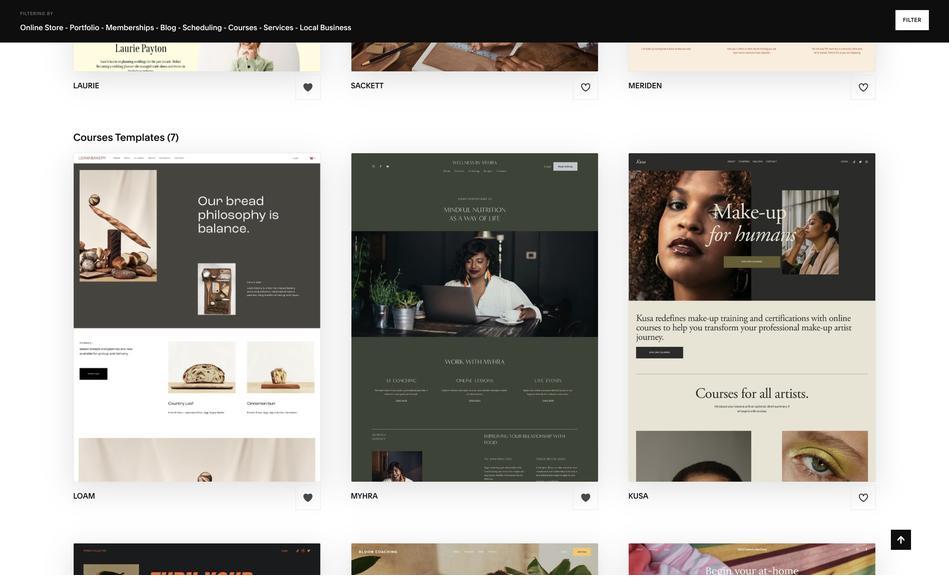 Task type: vqa. For each thing, say whether or not it's contained in the screenshot.
-
yes



Task type: locate. For each thing, give the bounding box(es) containing it.
business
[[320, 23, 351, 32]]

kusa inside "button"
[[763, 300, 787, 310]]

with for myhra
[[455, 300, 478, 310]]

2 with from the left
[[455, 300, 478, 310]]

with inside "button"
[[737, 300, 760, 310]]

bloom image
[[351, 544, 598, 575]]

3 with from the left
[[737, 300, 760, 310]]

2 preview from the left
[[437, 317, 477, 328]]

2 horizontal spatial start
[[707, 300, 735, 310]]

- left local
[[295, 23, 298, 32]]

2 vertical spatial kusa
[[628, 492, 648, 501]]

start inside 'button'
[[425, 300, 453, 310]]

remove laurie from your favorites list image
[[303, 82, 313, 92]]

0 horizontal spatial with
[[181, 300, 204, 310]]

2 horizontal spatial preview
[[719, 317, 759, 328]]

0 horizontal spatial courses
[[73, 131, 113, 144]]

0 vertical spatial loam
[[206, 300, 233, 310]]

myhra inside 'button'
[[481, 300, 514, 310]]

3 - from the left
[[156, 23, 159, 32]]

start with myhra button
[[425, 292, 524, 318]]

- right scheduling
[[224, 23, 227, 32]]

online
[[20, 23, 43, 32]]

- left blog
[[156, 23, 159, 32]]

- right store
[[65, 23, 68, 32]]

add meriden to your favorites list image
[[858, 82, 868, 92]]

2 start from the left
[[425, 300, 453, 310]]

myhra image
[[351, 153, 598, 482]]

kusa
[[763, 300, 787, 310], [761, 317, 786, 328], [628, 492, 648, 501]]

1 start from the left
[[151, 300, 179, 310]]

0 horizontal spatial start
[[151, 300, 179, 310]]

scheduling
[[183, 23, 222, 32]]

services
[[264, 23, 293, 32]]

preview down start with kusa
[[719, 317, 759, 328]]

1 horizontal spatial start
[[425, 300, 453, 310]]

2 vertical spatial loam
[[73, 492, 95, 501]]

preview myhra link
[[437, 310, 512, 336]]

1 vertical spatial myhra
[[479, 317, 512, 328]]

laurie
[[73, 81, 99, 90]]

1 vertical spatial kusa
[[761, 317, 786, 328]]

start for preview loam
[[151, 300, 179, 310]]

preview kusa
[[719, 317, 786, 328]]

add kusa to your favorites list image
[[858, 493, 868, 503]]

start up preview myhra
[[425, 300, 453, 310]]

with up preview loam
[[181, 300, 204, 310]]

- right blog
[[178, 23, 181, 32]]

myhra
[[481, 300, 514, 310], [479, 317, 512, 328], [351, 492, 378, 501]]

0 horizontal spatial preview
[[162, 317, 202, 328]]

1 with from the left
[[181, 300, 204, 310]]

3 start from the left
[[707, 300, 735, 310]]

by
[[47, 11, 53, 16]]

- right portfolio at the left of the page
[[101, 23, 104, 32]]

preview
[[162, 317, 202, 328], [437, 317, 477, 328], [719, 317, 759, 328]]

0 vertical spatial myhra
[[481, 300, 514, 310]]

with
[[181, 300, 204, 310], [455, 300, 478, 310], [737, 300, 760, 310]]

loam inside button
[[206, 300, 233, 310]]

with inside button
[[181, 300, 204, 310]]

1 horizontal spatial with
[[455, 300, 478, 310]]

start inside "button"
[[707, 300, 735, 310]]

2 horizontal spatial with
[[737, 300, 760, 310]]

with inside 'button'
[[455, 300, 478, 310]]

start
[[151, 300, 179, 310], [425, 300, 453, 310], [707, 300, 735, 310]]

)
[[175, 131, 179, 144]]

loam image
[[74, 153, 320, 482]]

- left services
[[259, 23, 262, 32]]

laurie image
[[74, 0, 320, 71]]

loam
[[206, 300, 233, 310], [205, 317, 231, 328], [73, 492, 95, 501]]

3 preview from the left
[[719, 317, 759, 328]]

4 - from the left
[[178, 23, 181, 32]]

1 horizontal spatial preview
[[437, 317, 477, 328]]

7 - from the left
[[295, 23, 298, 32]]

start with loam button
[[151, 292, 243, 318]]

comet image
[[629, 544, 875, 575]]

1 preview from the left
[[162, 317, 202, 328]]

preview down start with loam
[[162, 317, 202, 328]]

1 vertical spatial loam
[[205, 317, 231, 328]]

with up preview kusa
[[737, 300, 760, 310]]

2 - from the left
[[101, 23, 104, 32]]

preview for preview loam
[[162, 317, 202, 328]]

with up preview myhra
[[455, 300, 478, 310]]

courses
[[228, 23, 257, 32], [73, 131, 113, 144]]

0 vertical spatial kusa
[[763, 300, 787, 310]]

start up preview kusa
[[707, 300, 735, 310]]

remove loam from your favorites list image
[[303, 493, 313, 503]]

local
[[300, 23, 318, 32]]

filter
[[903, 16, 922, 23]]

start up preview loam
[[151, 300, 179, 310]]

filtering by
[[20, 11, 53, 16]]

sackett
[[351, 81, 384, 90]]

start inside button
[[151, 300, 179, 310]]

0 vertical spatial courses
[[228, 23, 257, 32]]

-
[[65, 23, 68, 32], [101, 23, 104, 32], [156, 23, 159, 32], [178, 23, 181, 32], [224, 23, 227, 32], [259, 23, 262, 32], [295, 23, 298, 32]]

preview down start with myhra
[[437, 317, 477, 328]]



Task type: describe. For each thing, give the bounding box(es) containing it.
preview loam
[[162, 317, 231, 328]]

forma image
[[74, 544, 320, 575]]

start with kusa button
[[707, 292, 797, 318]]

portfolio
[[70, 23, 99, 32]]

add sackett to your favorites list image
[[581, 82, 591, 92]]

7
[[170, 131, 175, 144]]

memberships
[[106, 23, 154, 32]]

online store - portfolio - memberships - blog - scheduling - courses - services - local business
[[20, 23, 351, 32]]

1 - from the left
[[65, 23, 68, 32]]

start for preview myhra
[[425, 300, 453, 310]]

preview for preview myhra
[[437, 317, 477, 328]]

preview loam link
[[162, 310, 231, 336]]

with for kusa
[[737, 300, 760, 310]]

2 vertical spatial myhra
[[351, 492, 378, 501]]

with for loam
[[181, 300, 204, 310]]

6 - from the left
[[259, 23, 262, 32]]

start with loam
[[151, 300, 233, 310]]

templates
[[115, 131, 165, 144]]

filtering
[[20, 11, 46, 16]]

sackett image
[[351, 0, 598, 71]]

meriden
[[628, 81, 662, 90]]

1 vertical spatial courses
[[73, 131, 113, 144]]

meriden image
[[629, 0, 875, 71]]

store
[[45, 23, 63, 32]]

start with kusa
[[707, 300, 787, 310]]

kusa image
[[629, 153, 875, 482]]

filter button
[[896, 10, 929, 30]]

5 - from the left
[[224, 23, 227, 32]]

courses templates ( 7 )
[[73, 131, 179, 144]]

start for preview kusa
[[707, 300, 735, 310]]

preview kusa link
[[719, 310, 786, 336]]

back to top image
[[896, 535, 906, 545]]

remove myhra from your favorites list image
[[581, 493, 591, 503]]

start with myhra
[[425, 300, 514, 310]]

(
[[167, 131, 170, 144]]

preview for preview kusa
[[719, 317, 759, 328]]

blog
[[160, 23, 176, 32]]

1 horizontal spatial courses
[[228, 23, 257, 32]]

preview myhra
[[437, 317, 512, 328]]



